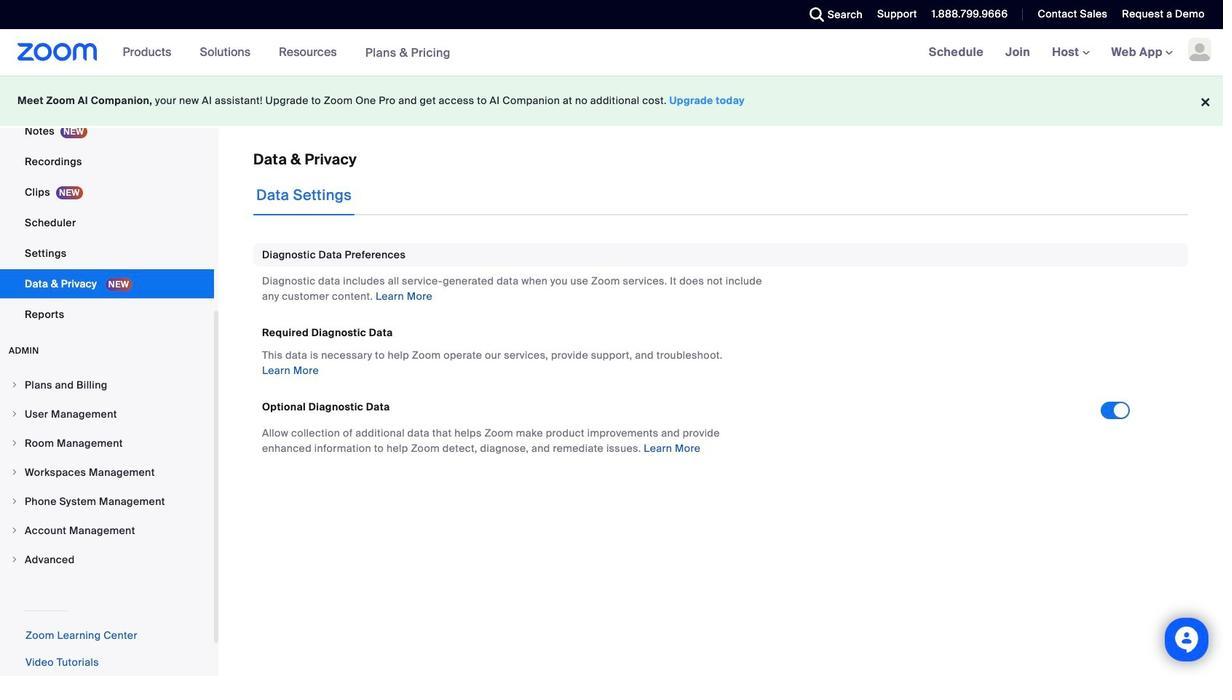 Task type: vqa. For each thing, say whether or not it's contained in the screenshot.
Tabs of all notes page 'tab list'
no



Task type: locate. For each thing, give the bounding box(es) containing it.
2 right image from the top
[[10, 439, 19, 448]]

2 menu item from the top
[[0, 400, 214, 428]]

product information navigation
[[112, 29, 462, 76]]

0 vertical spatial right image
[[10, 381, 19, 390]]

1 menu item from the top
[[0, 371, 214, 399]]

3 right image from the top
[[10, 497, 19, 506]]

admin menu menu
[[0, 371, 214, 575]]

menu item
[[0, 371, 214, 399], [0, 400, 214, 428], [0, 430, 214, 457], [0, 459, 214, 486], [0, 488, 214, 515], [0, 517, 214, 545], [0, 546, 214, 574]]

personal menu menu
[[0, 0, 214, 331]]

2 right image from the top
[[10, 468, 19, 477]]

banner
[[0, 29, 1223, 76]]

1 right image from the top
[[10, 410, 19, 419]]

4 right image from the top
[[10, 556, 19, 564]]

footer
[[0, 76, 1223, 126]]

tab
[[253, 175, 355, 216]]

2 vertical spatial right image
[[10, 497, 19, 506]]

6 menu item from the top
[[0, 517, 214, 545]]

right image for 5th menu item from the bottom of the admin menu menu
[[10, 439, 19, 448]]

right image
[[10, 410, 19, 419], [10, 468, 19, 477], [10, 526, 19, 535], [10, 556, 19, 564]]

right image
[[10, 381, 19, 390], [10, 439, 19, 448], [10, 497, 19, 506]]

1 vertical spatial right image
[[10, 439, 19, 448]]

5 menu item from the top
[[0, 488, 214, 515]]

right image for 7th menu item from the bottom
[[10, 381, 19, 390]]

4 menu item from the top
[[0, 459, 214, 486]]

1 right image from the top
[[10, 381, 19, 390]]

side navigation navigation
[[0, 0, 218, 676]]

7 menu item from the top
[[0, 546, 214, 574]]



Task type: describe. For each thing, give the bounding box(es) containing it.
zoom logo image
[[17, 43, 97, 61]]

3 menu item from the top
[[0, 430, 214, 457]]

right image for fifth menu item
[[10, 497, 19, 506]]

meetings navigation
[[918, 29, 1223, 76]]

3 right image from the top
[[10, 526, 19, 535]]

profile picture image
[[1188, 38, 1212, 61]]



